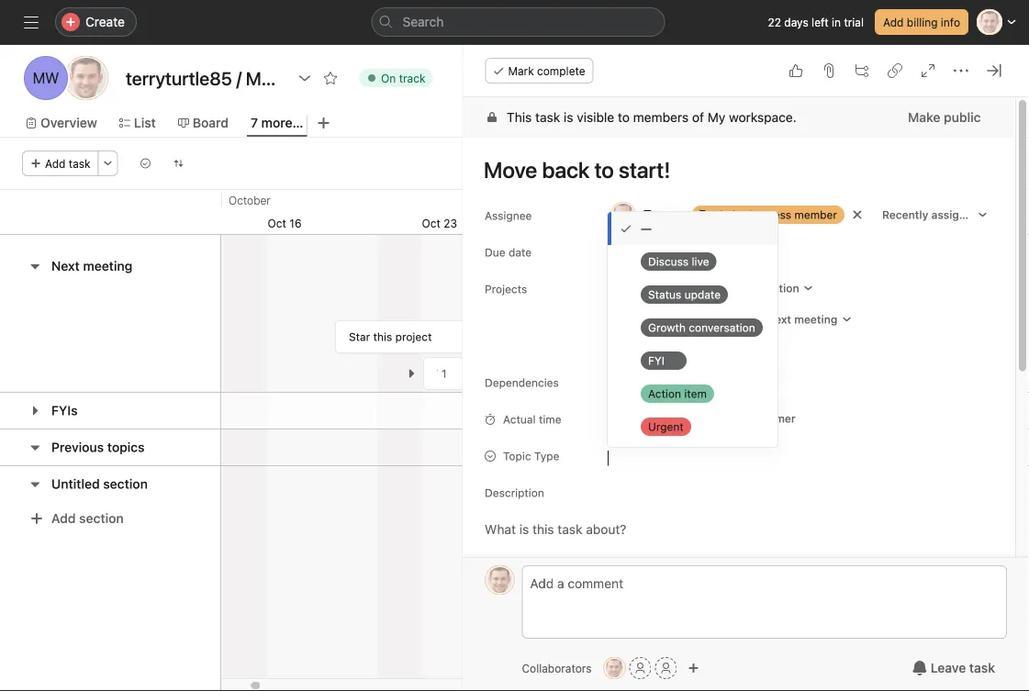 Task type: locate. For each thing, give the bounding box(es) containing it.
23
[[444, 217, 457, 229]]

show options image
[[297, 71, 312, 85]]

add to starred image
[[323, 71, 338, 85]]

fyis
[[51, 403, 78, 418]]

add down terryturtle85
[[611, 342, 632, 355]]

add section
[[51, 511, 124, 526]]

1 horizontal spatial untitled section
[[715, 282, 800, 295]]

start
[[739, 412, 765, 425]]

1 vertical spatial untitled
[[51, 476, 100, 492]]

maria
[[702, 313, 731, 326]]

is
[[564, 110, 574, 125]]

visible
[[577, 110, 615, 125]]

to inside button
[[635, 342, 646, 355]]

section down untitled section button
[[79, 511, 124, 526]]

0 vertical spatial section
[[761, 282, 800, 295]]

1 vertical spatial to
[[635, 342, 646, 355]]

0 vertical spatial untitled section
[[715, 282, 800, 295]]

show subtasks for task what's something that was harder than expected? image
[[406, 368, 417, 379]]

add task
[[45, 157, 91, 170]]

0 vertical spatial next
[[51, 258, 80, 274]]

full screen image
[[921, 63, 935, 78]]

2 vertical spatial task
[[969, 660, 995, 676]]

actual
[[503, 413, 536, 426]]

next right collapse task list for the section next meeting image
[[51, 258, 80, 274]]

2 vertical spatial tt
[[608, 662, 622, 675]]

1 oct from the left
[[268, 217, 286, 229]]

task for add
[[69, 157, 91, 170]]

task left 'more actions' icon
[[69, 157, 91, 170]]

section inside button
[[103, 476, 148, 492]]

1 horizontal spatial next
[[767, 313, 792, 326]]

task right leave
[[969, 660, 995, 676]]

None text field
[[121, 62, 288, 95], [608, 447, 621, 469], [121, 62, 288, 95], [608, 447, 621, 469]]

previous topics
[[51, 440, 145, 455]]

oct 23
[[422, 217, 457, 229]]

assignee
[[485, 209, 532, 222]]

next
[[51, 258, 80, 274], [767, 313, 792, 326]]

previous
[[51, 440, 104, 455]]

untitled up 1:1
[[715, 282, 758, 295]]

terryturtle85 / maria 1:1 link
[[604, 310, 755, 329]]

1 horizontal spatial to
[[635, 342, 646, 355]]

add down add to projects
[[611, 375, 632, 388]]

main content
[[463, 97, 1015, 691]]

to
[[618, 110, 630, 125], [635, 342, 646, 355]]

0 likes. click to like this task image
[[789, 63, 803, 78]]

oct left 16 at the top left of page
[[268, 217, 286, 229]]

add down untitled section button
[[51, 511, 76, 526]]

project
[[396, 330, 432, 343]]

task for this
[[536, 110, 561, 125]]

untitled section inside dropdown button
[[715, 282, 800, 295]]

untitled inside dropdown button
[[715, 282, 758, 295]]

topics
[[107, 440, 145, 455]]

1 horizontal spatial oct
[[422, 217, 441, 229]]

0 horizontal spatial untitled
[[51, 476, 100, 492]]

2 vertical spatial section
[[79, 511, 124, 526]]

add left billing
[[883, 16, 904, 28]]

untitled section button
[[51, 468, 148, 501]]

board link
[[178, 113, 229, 133]]

untitled section
[[715, 282, 800, 295], [51, 476, 148, 492]]

track
[[399, 72, 425, 84]]

Task Name text field
[[472, 149, 993, 191]]

add down overview link
[[45, 157, 66, 170]]

1 vertical spatial next
[[767, 313, 792, 326]]

0 horizontal spatial meeting
[[83, 258, 132, 274]]

list
[[134, 115, 156, 130]]

1 vertical spatial section
[[103, 476, 148, 492]]

0 vertical spatial to
[[618, 110, 630, 125]]

0 vertical spatial untitled
[[715, 282, 758, 295]]

1 horizontal spatial task
[[536, 110, 561, 125]]

left
[[812, 16, 829, 28]]

1 vertical spatial task
[[69, 157, 91, 170]]

tt for the leftmost tt button
[[493, 574, 507, 587]]

next meeting inside dropdown button
[[767, 313, 838, 326]]

1 horizontal spatial untitled
[[715, 282, 758, 295]]

none image
[[173, 158, 184, 169]]

next meeting right collapse task list for the section next meeting image
[[51, 258, 132, 274]]

next down untitled section dropdown button
[[767, 313, 792, 326]]

create button
[[55, 7, 137, 37]]

1 horizontal spatial tt
[[493, 574, 507, 587]]

search list box
[[371, 7, 665, 37]]

overview
[[40, 115, 97, 130]]

add inside button
[[51, 511, 76, 526]]

add for add to projects
[[611, 342, 632, 355]]

section
[[761, 282, 800, 295], [103, 476, 148, 492], [79, 511, 124, 526]]

0 vertical spatial meeting
[[83, 258, 132, 274]]

meeting down untitled section dropdown button
[[795, 313, 838, 326]]

meeting right collapse task list for the section next meeting image
[[83, 258, 132, 274]]

section up next meeting dropdown button
[[761, 282, 800, 295]]

tt
[[77, 69, 95, 87], [493, 574, 507, 587], [608, 662, 622, 675]]

mw
[[33, 69, 59, 87]]

2 oct from the left
[[422, 217, 441, 229]]

0 vertical spatial next meeting
[[51, 258, 132, 274]]

tt button right "collaborators"
[[604, 657, 626, 679]]

next meeting down untitled section dropdown button
[[767, 313, 838, 326]]

2 horizontal spatial task
[[969, 660, 995, 676]]

meeting
[[83, 258, 132, 274], [795, 313, 838, 326]]

1 horizontal spatial meeting
[[795, 313, 838, 326]]

untitled up add section button
[[51, 476, 100, 492]]

tt down the 'description'
[[493, 574, 507, 587]]

0 horizontal spatial oct
[[268, 217, 286, 229]]

add task button
[[22, 151, 99, 176]]

workspace.
[[729, 110, 797, 125]]

timer
[[768, 412, 796, 425]]

tt for bottommost tt button
[[608, 662, 622, 675]]

tt right mw
[[77, 69, 95, 87]]

2 horizontal spatial tt
[[608, 662, 622, 675]]

tt right "collaborators"
[[608, 662, 622, 675]]

all tasks image
[[140, 158, 151, 169]]

dependencies
[[635, 375, 710, 388]]

main content containing this task is visible to members of my workspace.
[[463, 97, 1015, 691]]

add dependencies button
[[603, 369, 718, 395]]

to right visible
[[618, 110, 630, 125]]

fyis button
[[51, 394, 78, 427]]

16
[[289, 217, 302, 229]]

task inside main content
[[536, 110, 561, 125]]

overview link
[[26, 113, 97, 133]]

type
[[535, 450, 560, 463]]

22 days left in trial
[[768, 16, 864, 28]]

on track button
[[351, 65, 441, 91]]

1 horizontal spatial tt button
[[604, 657, 626, 679]]

tt button
[[485, 565, 514, 595], [604, 657, 626, 679]]

0 horizontal spatial tt
[[77, 69, 95, 87]]

this
[[507, 110, 532, 125]]

remove assignee image
[[852, 209, 863, 220]]

star this project
[[349, 330, 432, 343]]

next meeting
[[51, 258, 132, 274], [767, 313, 838, 326]]

0 vertical spatial tt button
[[485, 565, 514, 595]]

projects
[[485, 283, 528, 296]]

0 horizontal spatial next meeting
[[51, 258, 132, 274]]

task left is
[[536, 110, 561, 125]]

1 vertical spatial meeting
[[795, 313, 838, 326]]

this task is visible to members of my workspace.
[[507, 110, 797, 125]]

add to projects button
[[603, 336, 701, 362]]

untitled section up 1:1
[[715, 282, 800, 295]]

star
[[349, 330, 371, 343]]

untitled section up the add section at left
[[51, 476, 148, 492]]

expand task list for the section fyis image
[[28, 403, 42, 418]]

section down topics
[[103, 476, 148, 492]]

0 horizontal spatial task
[[69, 157, 91, 170]]

stevens
[[655, 282, 696, 295]]

1 horizontal spatial next meeting
[[767, 313, 838, 326]]

previous topics button
[[51, 431, 145, 464]]

add for add section
[[51, 511, 76, 526]]

oct left 23
[[422, 217, 441, 229]]

1 vertical spatial next meeting
[[767, 313, 838, 326]]

0 horizontal spatial untitled section
[[51, 476, 148, 492]]

tt button down the 'description'
[[485, 565, 514, 595]]

on
[[381, 72, 396, 84]]

october
[[229, 194, 271, 207]]

1 vertical spatial untitled section
[[51, 476, 148, 492]]

main content inside move back to start! dialog
[[463, 97, 1015, 691]]

/
[[696, 313, 699, 326]]

to left projects
[[635, 342, 646, 355]]

on track
[[381, 72, 425, 84]]

0 horizontal spatial next
[[51, 258, 80, 274]]

add or remove collaborators image
[[688, 663, 699, 674]]

untitled
[[715, 282, 758, 295], [51, 476, 100, 492]]

0 vertical spatial task
[[536, 110, 561, 125]]

add
[[883, 16, 904, 28], [45, 157, 66, 170], [611, 342, 632, 355], [611, 375, 632, 388], [51, 511, 76, 526]]

even stevens
[[626, 282, 696, 295]]

1 vertical spatial tt
[[493, 574, 507, 587]]



Task type: vqa. For each thing, say whether or not it's contained in the screenshot.
second SEA from the top of the page
no



Task type: describe. For each thing, give the bounding box(es) containing it.
add section button
[[22, 502, 131, 535]]

untitled section button
[[707, 275, 823, 301]]

next meeting button
[[51, 250, 132, 283]]

1 vertical spatial tt button
[[604, 657, 626, 679]]

trial
[[844, 16, 864, 28]]

task for leave
[[969, 660, 995, 676]]

0 vertical spatial tt
[[77, 69, 95, 87]]

mark complete button
[[485, 58, 594, 84]]

7
[[251, 115, 258, 130]]

more actions for this task image
[[954, 63, 968, 78]]

public
[[944, 110, 981, 125]]

collapse task list for the section untitled section image
[[28, 477, 42, 492]]

topic
[[503, 450, 532, 463]]

this
[[374, 330, 393, 343]]

oct for oct 16
[[268, 217, 286, 229]]

even
[[626, 282, 652, 295]]

start timer button
[[710, 406, 803, 431]]

billing
[[907, 16, 938, 28]]

next meeting button
[[759, 307, 861, 332]]

1:1
[[734, 313, 748, 326]]

—
[[610, 450, 618, 460]]

meeting inside next meeting button
[[83, 258, 132, 274]]

complete
[[537, 64, 585, 77]]

next inside button
[[51, 258, 80, 274]]

recently
[[883, 208, 929, 221]]

22
[[768, 16, 781, 28]]

members
[[634, 110, 689, 125]]

mark complete
[[508, 64, 585, 77]]

close details image
[[987, 63, 1002, 78]]

0 horizontal spatial tt button
[[485, 565, 514, 595]]

add dependencies
[[611, 375, 710, 388]]

search
[[403, 14, 444, 29]]

oct for oct 23
[[422, 217, 441, 229]]

7 more… button
[[251, 113, 303, 133]]

in
[[832, 16, 841, 28]]

topic type
[[503, 450, 560, 463]]

0 horizontal spatial to
[[618, 110, 630, 125]]

assigned
[[932, 208, 979, 221]]

leave task button
[[900, 652, 1007, 685]]

access
[[756, 208, 792, 221]]

leave task
[[931, 660, 995, 676]]

description
[[485, 487, 545, 499]]

even stevens link
[[604, 279, 703, 297]]

move back to start! dialog
[[463, 45, 1029, 691]]

mark
[[508, 64, 534, 77]]

add for add billing info
[[883, 16, 904, 28]]

more actions image
[[102, 158, 113, 169]]

make public button
[[896, 101, 993, 134]]

add tab image
[[316, 116, 331, 130]]

add billing info button
[[875, 9, 968, 35]]

info
[[941, 16, 960, 28]]

terryturtle85
[[626, 313, 693, 326]]

section inside dropdown button
[[761, 282, 800, 295]]

search button
[[371, 7, 665, 37]]

due
[[485, 246, 506, 259]]

projects element
[[582, 272, 1013, 336]]

dependencies
[[485, 376, 559, 389]]

add billing info
[[883, 16, 960, 28]]

oct 16
[[268, 217, 302, 229]]

7 more…
[[251, 115, 303, 130]]

meeting inside next meeting dropdown button
[[795, 313, 838, 326]]

make
[[908, 110, 941, 125]]

start timer
[[739, 412, 796, 425]]

member
[[795, 208, 838, 221]]

actual time
[[503, 413, 562, 426]]

expand sidebar image
[[24, 15, 39, 29]]

make public
[[908, 110, 981, 125]]

add to projects
[[611, 342, 692, 355]]

add for add dependencies
[[611, 375, 632, 388]]

limited access member
[[714, 208, 838, 221]]

due date
[[485, 246, 532, 259]]

collapse task list for the section previous topics image
[[28, 440, 42, 455]]

time
[[539, 413, 562, 426]]

more…
[[261, 115, 303, 130]]

projects
[[649, 342, 692, 355]]

collaborators
[[522, 662, 592, 675]]

section inside button
[[79, 511, 124, 526]]

days
[[784, 16, 808, 28]]

list link
[[119, 113, 156, 133]]

leave
[[931, 660, 966, 676]]

recently assigned
[[883, 208, 979, 221]]

collapse task list for the section next meeting image
[[28, 259, 42, 274]]

next inside dropdown button
[[767, 313, 792, 326]]

add subtask image
[[855, 63, 869, 78]]

— button
[[603, 442, 713, 468]]

copy task link image
[[888, 63, 902, 78]]

create
[[85, 14, 125, 29]]

untitled inside button
[[51, 476, 100, 492]]

board
[[193, 115, 229, 130]]

add for add task
[[45, 157, 66, 170]]

recently assigned button
[[874, 202, 997, 228]]

attachments: add a file to this task, move back to start! image
[[822, 63, 836, 78]]



